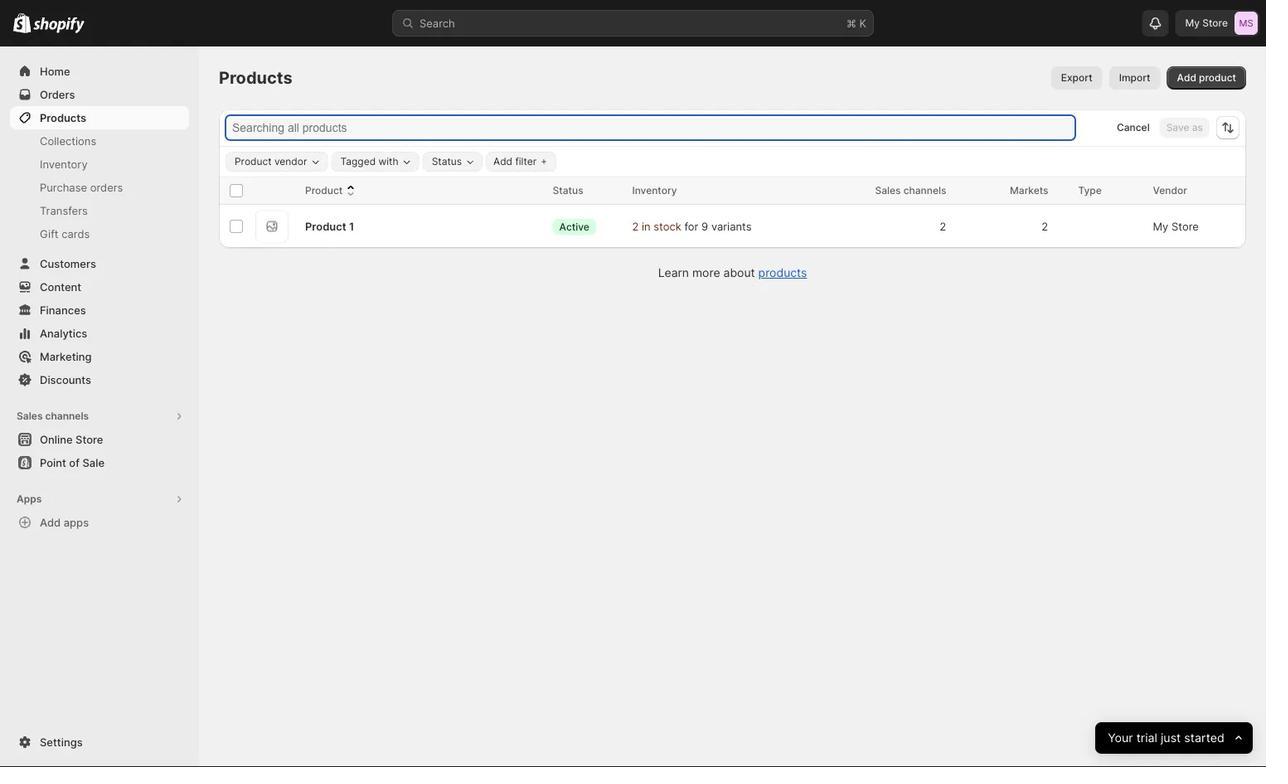 Task type: describe. For each thing, give the bounding box(es) containing it.
for
[[685, 220, 699, 233]]

0 horizontal spatial my
[[1153, 220, 1169, 233]]

purchase orders
[[40, 181, 123, 194]]

products link
[[759, 266, 807, 280]]

discounts link
[[10, 368, 189, 391]]

my store image
[[1235, 12, 1258, 35]]

customers link
[[10, 252, 189, 275]]

0 horizontal spatial shopify image
[[13, 13, 31, 33]]

add product
[[1177, 72, 1237, 84]]

with
[[379, 156, 399, 168]]

sales channels inside button
[[17, 410, 89, 422]]

home
[[40, 65, 70, 78]]

content link
[[10, 275, 189, 299]]

1 horizontal spatial store
[[1172, 220, 1199, 233]]

stock
[[654, 220, 682, 233]]

apps
[[64, 516, 89, 529]]

finances
[[40, 304, 86, 316]]

vendor
[[1153, 185, 1188, 197]]

add filter
[[494, 156, 537, 168]]

just
[[1161, 731, 1181, 745]]

in
[[642, 220, 651, 233]]

product for product
[[305, 185, 343, 197]]

product 1 link
[[305, 218, 354, 235]]

customers
[[40, 257, 96, 270]]

settings link
[[10, 731, 189, 754]]

add apps button
[[10, 511, 189, 534]]

type
[[1079, 185, 1102, 197]]

filter
[[515, 156, 537, 168]]

1
[[349, 220, 354, 233]]

home link
[[10, 60, 189, 83]]

purchase
[[40, 181, 87, 194]]

1 horizontal spatial shopify image
[[33, 17, 85, 34]]

search
[[420, 17, 455, 29]]

content
[[40, 280, 81, 293]]

orders
[[90, 181, 123, 194]]

started
[[1184, 731, 1225, 745]]

product vendor button
[[226, 153, 327, 171]]

k
[[860, 17, 867, 29]]

add filter button
[[486, 152, 557, 172]]

inventory for inventory "link"
[[40, 158, 88, 170]]

product for product vendor
[[235, 156, 272, 168]]

import button
[[1109, 66, 1161, 90]]

transfers
[[40, 204, 88, 217]]

active
[[559, 220, 590, 232]]

add for add filter
[[494, 156, 513, 168]]

your trial just started
[[1108, 731, 1225, 745]]

cancel
[[1117, 122, 1150, 134]]

sales inside button
[[17, 410, 43, 422]]

2 horizontal spatial store
[[1203, 17, 1228, 29]]

0 vertical spatial products
[[219, 68, 292, 88]]

transfers link
[[10, 199, 189, 222]]

add apps
[[40, 516, 89, 529]]

import
[[1119, 72, 1151, 84]]

settings
[[40, 736, 83, 749]]

1 vertical spatial my store
[[1153, 220, 1199, 233]]

add for add apps
[[40, 516, 61, 529]]

your
[[1108, 731, 1133, 745]]

online store
[[40, 433, 103, 446]]

1 horizontal spatial channels
[[904, 185, 947, 197]]

learn
[[658, 266, 689, 280]]

products
[[759, 266, 807, 280]]

marketing
[[40, 350, 92, 363]]

point of sale link
[[10, 451, 189, 474]]

discounts
[[40, 373, 91, 386]]

channels inside button
[[45, 410, 89, 422]]

products link
[[10, 106, 189, 129]]

0 vertical spatial my store
[[1186, 17, 1228, 29]]

analytics link
[[10, 322, 189, 345]]

sale
[[82, 456, 105, 469]]

of
[[69, 456, 80, 469]]

cancel button
[[1110, 118, 1157, 138]]

sales channels button
[[10, 405, 189, 428]]

⌘ k
[[847, 17, 867, 29]]

inventory button
[[632, 182, 694, 199]]

point
[[40, 456, 66, 469]]

online store link
[[10, 428, 189, 451]]

0 vertical spatial sales
[[875, 185, 901, 197]]

finances link
[[10, 299, 189, 322]]

point of sale
[[40, 456, 105, 469]]

inventory link
[[10, 153, 189, 176]]

add for add product
[[1177, 72, 1197, 84]]

type button
[[1079, 182, 1119, 199]]

0 vertical spatial my
[[1186, 17, 1200, 29]]

tagged
[[340, 156, 376, 168]]

2 in stock for 9 variants
[[632, 220, 752, 233]]



Task type: vqa. For each thing, say whether or not it's contained in the screenshot.
the rightmost Store
yes



Task type: locate. For each thing, give the bounding box(es) containing it.
status inside dropdown button
[[432, 156, 462, 168]]

channels
[[904, 185, 947, 197], [45, 410, 89, 422]]

store down vendor 'button'
[[1172, 220, 1199, 233]]

1 vertical spatial product
[[305, 185, 343, 197]]

product inside product 'button'
[[305, 185, 343, 197]]

my down vendor
[[1153, 220, 1169, 233]]

1 vertical spatial my
[[1153, 220, 1169, 233]]

orders
[[40, 88, 75, 101]]

1 2 from the left
[[632, 220, 639, 233]]

0 vertical spatial add
[[1177, 72, 1197, 84]]

add left apps
[[40, 516, 61, 529]]

product inside product 1 'link'
[[305, 220, 346, 233]]

gift cards link
[[10, 222, 189, 245]]

add product link
[[1167, 66, 1247, 90]]

0 horizontal spatial store
[[76, 433, 103, 446]]

gift cards
[[40, 227, 90, 240]]

inventory
[[40, 158, 88, 170], [632, 185, 677, 197]]

0 vertical spatial inventory
[[40, 158, 88, 170]]

point of sale button
[[0, 451, 199, 474]]

1 horizontal spatial sales channels
[[875, 185, 947, 197]]

orders link
[[10, 83, 189, 106]]

1 vertical spatial store
[[1172, 220, 1199, 233]]

1 horizontal spatial products
[[219, 68, 292, 88]]

2 horizontal spatial add
[[1177, 72, 1197, 84]]

add inside dropdown button
[[494, 156, 513, 168]]

0 vertical spatial channels
[[904, 185, 947, 197]]

status right with
[[432, 156, 462, 168]]

collections
[[40, 134, 96, 147]]

0 horizontal spatial sales
[[17, 410, 43, 422]]

add inside button
[[40, 516, 61, 529]]

variants
[[712, 220, 752, 233]]

0 horizontal spatial status
[[432, 156, 462, 168]]

vendor
[[274, 156, 307, 168]]

more
[[692, 266, 720, 280]]

1 vertical spatial sales channels
[[17, 410, 89, 422]]

0 horizontal spatial products
[[40, 111, 86, 124]]

sales
[[875, 185, 901, 197], [17, 410, 43, 422]]

inventory up in
[[632, 185, 677, 197]]

tagged with
[[340, 156, 399, 168]]

inventory inside button
[[632, 185, 677, 197]]

product
[[1199, 72, 1237, 84]]

product up product 1
[[305, 185, 343, 197]]

collections link
[[10, 129, 189, 153]]

store
[[1203, 17, 1228, 29], [1172, 220, 1199, 233], [76, 433, 103, 446]]

9
[[702, 220, 708, 233]]

1 vertical spatial products
[[40, 111, 86, 124]]

product inside product vendor dropdown button
[[235, 156, 272, 168]]

about
[[724, 266, 755, 280]]

purchase orders link
[[10, 176, 189, 199]]

learn more about products
[[658, 266, 807, 280]]

online
[[40, 433, 73, 446]]

3 2 from the left
[[1042, 220, 1049, 233]]

inventory for inventory button
[[632, 185, 677, 197]]

product button
[[305, 182, 359, 199]]

status button
[[424, 153, 482, 171]]

1 horizontal spatial add
[[494, 156, 513, 168]]

2 vertical spatial product
[[305, 220, 346, 233]]

0 horizontal spatial 2 button
[[931, 210, 967, 243]]

vendor button
[[1153, 182, 1204, 199]]

2
[[632, 220, 639, 233], [940, 220, 947, 233], [1042, 220, 1049, 233]]

my store left my store image
[[1186, 17, 1228, 29]]

marketing link
[[10, 345, 189, 368]]

status up active
[[553, 185, 584, 197]]

1 2 button from the left
[[931, 210, 967, 243]]

product left "1"
[[305, 220, 346, 233]]

0 vertical spatial status
[[432, 156, 462, 168]]

my
[[1186, 17, 1200, 29], [1153, 220, 1169, 233]]

0 vertical spatial product
[[235, 156, 272, 168]]

0 horizontal spatial 2
[[632, 220, 639, 233]]

Searching all products field
[[227, 117, 1074, 139]]

product 1
[[305, 220, 354, 233]]

export button
[[1051, 66, 1103, 90]]

cards
[[62, 227, 90, 240]]

trial
[[1137, 731, 1158, 745]]

online store button
[[0, 428, 199, 451]]

1 horizontal spatial 2
[[940, 220, 947, 233]]

apps
[[17, 493, 42, 505]]

inventory inside "link"
[[40, 158, 88, 170]]

1 vertical spatial inventory
[[632, 185, 677, 197]]

shopify image
[[13, 13, 31, 33], [33, 17, 85, 34]]

products
[[219, 68, 292, 88], [40, 111, 86, 124]]

1 horizontal spatial sales
[[875, 185, 901, 197]]

0 horizontal spatial sales channels
[[17, 410, 89, 422]]

1 vertical spatial add
[[494, 156, 513, 168]]

inventory up the purchase in the top left of the page
[[40, 158, 88, 170]]

your trial just started button
[[1095, 722, 1253, 754]]

0 vertical spatial sales channels
[[875, 185, 947, 197]]

2 2 button from the left
[[1033, 210, 1069, 243]]

0 horizontal spatial inventory
[[40, 158, 88, 170]]

tagged with button
[[332, 153, 419, 171]]

sales channels
[[875, 185, 947, 197], [17, 410, 89, 422]]

1 vertical spatial status
[[553, 185, 584, 197]]

product left vendor
[[235, 156, 272, 168]]

my store down vendor 'button'
[[1153, 220, 1199, 233]]

store left my store image
[[1203, 17, 1228, 29]]

analytics
[[40, 327, 87, 340]]

0 horizontal spatial add
[[40, 516, 61, 529]]

apps button
[[10, 488, 189, 511]]

my left my store image
[[1186, 17, 1200, 29]]

⌘
[[847, 17, 857, 29]]

export
[[1061, 72, 1093, 84]]

markets
[[1010, 185, 1049, 197]]

my store
[[1186, 17, 1228, 29], [1153, 220, 1199, 233]]

store up sale
[[76, 433, 103, 446]]

gift
[[40, 227, 59, 240]]

add left filter
[[494, 156, 513, 168]]

1 horizontal spatial 2 button
[[1033, 210, 1069, 243]]

1 horizontal spatial inventory
[[632, 185, 677, 197]]

2 horizontal spatial 2
[[1042, 220, 1049, 233]]

1 vertical spatial channels
[[45, 410, 89, 422]]

2 vertical spatial add
[[40, 516, 61, 529]]

product for product 1
[[305, 220, 346, 233]]

0 horizontal spatial channels
[[45, 410, 89, 422]]

1 horizontal spatial my
[[1186, 17, 1200, 29]]

product
[[235, 156, 272, 168], [305, 185, 343, 197], [305, 220, 346, 233]]

0 vertical spatial store
[[1203, 17, 1228, 29]]

2 2 from the left
[[940, 220, 947, 233]]

store inside online store link
[[76, 433, 103, 446]]

1 horizontal spatial status
[[553, 185, 584, 197]]

2 vertical spatial store
[[76, 433, 103, 446]]

add left product
[[1177, 72, 1197, 84]]

2 button
[[931, 210, 967, 243], [1033, 210, 1069, 243]]

1 vertical spatial sales
[[17, 410, 43, 422]]



